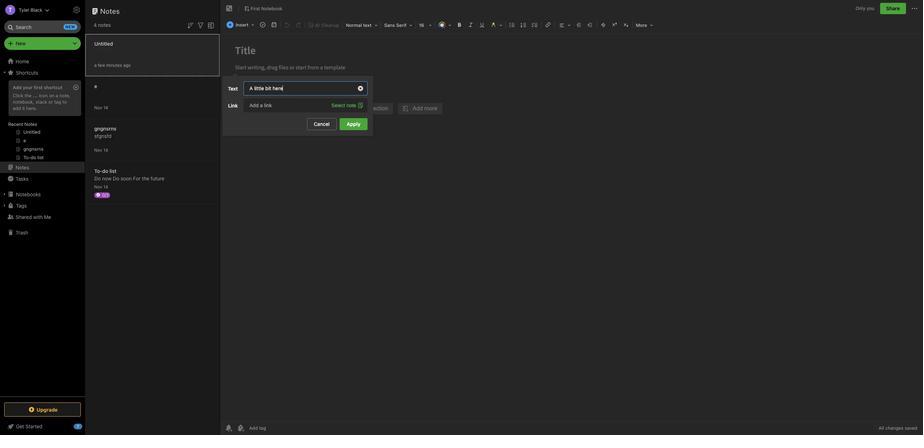 Task type: locate. For each thing, give the bounding box(es) containing it.
0 horizontal spatial the
[[25, 93, 32, 99]]

14 down sfgnsfd
[[103, 148, 108, 153]]

14 up gngnsrns
[[103, 105, 108, 110]]

notes
[[100, 7, 120, 15], [24, 122, 37, 127], [16, 165, 29, 171]]

1 vertical spatial nov 14
[[94, 148, 108, 153]]

your
[[23, 85, 33, 90]]

1 vertical spatial notes
[[24, 122, 37, 127]]

shortcuts
[[16, 70, 38, 76]]

new button
[[4, 37, 81, 50]]

4 notes
[[94, 22, 111, 28]]

a inside icon on a note, notebook, stack or tag to add it here.
[[56, 93, 58, 99]]

upgrade button
[[4, 403, 81, 418]]

Add tag field
[[248, 426, 302, 432]]

1 horizontal spatial the
[[142, 176, 149, 182]]

0 vertical spatial a
[[94, 63, 97, 68]]

a
[[94, 63, 97, 68], [56, 93, 58, 99]]

all changes saved
[[879, 426, 917, 432]]

minutes
[[106, 63, 122, 68]]

first notebook button
[[242, 4, 285, 13]]

...
[[33, 93, 38, 99]]

1 do from the left
[[94, 176, 101, 182]]

icon
[[39, 93, 48, 99]]

tyler black
[[19, 7, 42, 13]]

0 vertical spatial 14
[[103, 105, 108, 110]]

nov down sfgnsfd
[[94, 148, 102, 153]]

1 vertical spatial nov
[[94, 148, 102, 153]]

notebooks link
[[0, 189, 85, 200]]

tag
[[54, 99, 61, 105]]

saved
[[905, 426, 917, 432]]

2 vertical spatial nov 14
[[94, 184, 108, 190]]

note,
[[59, 93, 70, 99]]

the
[[25, 93, 32, 99], [142, 176, 149, 182]]

1 vertical spatial a
[[56, 93, 58, 99]]

nov 14 up gngnsrns
[[94, 105, 108, 110]]

2 vertical spatial nov
[[94, 184, 102, 190]]

notebooks
[[16, 192, 41, 198]]

1 14 from the top
[[103, 105, 108, 110]]

italic image
[[466, 20, 476, 30]]

checklist image
[[530, 20, 540, 30]]

1 vertical spatial the
[[142, 176, 149, 182]]

shortcut
[[44, 85, 62, 90]]

notes right "recent"
[[24, 122, 37, 127]]

16
[[419, 22, 424, 28]]

More actions field
[[910, 3, 919, 14]]

the inside to-do list do now do soon for the future
[[142, 176, 149, 182]]

the right "for"
[[142, 176, 149, 182]]

0 horizontal spatial do
[[94, 176, 101, 182]]

do down to-
[[94, 176, 101, 182]]

notes up notes
[[100, 7, 120, 15]]

sans serif
[[384, 22, 407, 28]]

recent
[[8, 122, 23, 127]]

notes up tasks
[[16, 165, 29, 171]]

Insert field
[[225, 20, 257, 30]]

text
[[363, 22, 372, 28]]

to
[[62, 99, 67, 105]]

changes
[[885, 426, 903, 432]]

0 vertical spatial nov 14
[[94, 105, 108, 110]]

sans
[[384, 22, 395, 28]]

Font size field
[[416, 20, 434, 30]]

do
[[94, 176, 101, 182], [113, 176, 119, 182]]

1 horizontal spatial do
[[113, 176, 119, 182]]

nov
[[94, 105, 102, 110], [94, 148, 102, 153], [94, 184, 102, 190]]

black
[[31, 7, 42, 13]]

Heading level field
[[343, 20, 380, 30]]

2 vertical spatial 14
[[103, 184, 108, 190]]

nov 14 up 0/3
[[94, 184, 108, 190]]

upgrade
[[37, 407, 58, 413]]

a right on
[[56, 93, 58, 99]]

me
[[44, 214, 51, 220]]

shared with me
[[16, 214, 51, 220]]

1 horizontal spatial a
[[94, 63, 97, 68]]

tree
[[0, 56, 85, 397]]

a left few
[[94, 63, 97, 68]]

list
[[109, 168, 116, 174]]

group containing add your first shortcut
[[0, 78, 85, 165]]

14
[[103, 105, 108, 110], [103, 148, 108, 153], [103, 184, 108, 190]]

shortcuts button
[[0, 67, 85, 78]]

numbered list image
[[519, 20, 528, 30]]

do down list
[[113, 176, 119, 182]]

soon
[[121, 176, 132, 182]]

nov down e
[[94, 105, 102, 110]]

expand notebooks image
[[2, 192, 7, 197]]

shared with me link
[[0, 212, 85, 223]]

0 vertical spatial nov
[[94, 105, 102, 110]]

More field
[[633, 20, 655, 30]]

tags
[[16, 203, 27, 209]]

Help and Learning task checklist field
[[0, 422, 85, 433]]

0 vertical spatial the
[[25, 93, 32, 99]]

expand tags image
[[2, 203, 7, 209]]

the left ...
[[25, 93, 32, 99]]

group inside tree
[[0, 78, 85, 165]]

insert link image
[[543, 20, 553, 30]]

1 vertical spatial 14
[[103, 148, 108, 153]]

nov 14 down sfgnsfd
[[94, 148, 108, 153]]

add filters image
[[196, 21, 205, 30]]

share
[[886, 5, 900, 11]]

View options field
[[205, 21, 215, 30]]

icon on a note, notebook, stack or tag to add it here.
[[13, 93, 70, 111]]

tyler
[[19, 7, 29, 13]]

you
[[867, 5, 874, 11]]

more actions image
[[910, 4, 919, 13]]

nov up 0/3
[[94, 184, 102, 190]]

calendar event image
[[269, 20, 279, 30]]

to-
[[94, 168, 102, 174]]

group
[[0, 78, 85, 165]]

tags button
[[0, 200, 85, 212]]

superscript image
[[610, 20, 620, 30]]

new
[[65, 24, 75, 29]]

get started
[[16, 424, 42, 430]]

add your first shortcut
[[13, 85, 62, 90]]

gngnsrns
[[94, 126, 116, 132]]

nov 14
[[94, 105, 108, 110], [94, 148, 108, 153], [94, 184, 108, 190]]

subscript image
[[621, 20, 631, 30]]

14 up 0/3
[[103, 184, 108, 190]]

0 horizontal spatial a
[[56, 93, 58, 99]]

all
[[879, 426, 884, 432]]

strikethrough image
[[598, 20, 608, 30]]

Alignment field
[[555, 20, 573, 30]]

shared
[[16, 214, 32, 220]]

only
[[856, 5, 865, 11]]

first
[[251, 6, 260, 11]]

or
[[48, 99, 53, 105]]

2 do from the left
[[113, 176, 119, 182]]



Task type: vqa. For each thing, say whether or not it's contained in the screenshot.
soon
yes



Task type: describe. For each thing, give the bounding box(es) containing it.
underline image
[[477, 20, 487, 30]]

trash
[[16, 230, 28, 236]]

new
[[16, 40, 26, 46]]

Account field
[[0, 3, 49, 17]]

task image
[[258, 20, 268, 30]]

0 vertical spatial notes
[[100, 7, 120, 15]]

insert
[[236, 22, 248, 28]]

serif
[[396, 22, 407, 28]]

more
[[636, 22, 647, 28]]

normal text
[[346, 22, 372, 28]]

ago
[[123, 63, 131, 68]]

add
[[13, 85, 22, 90]]

expand note image
[[225, 4, 234, 13]]

Font color field
[[436, 20, 454, 30]]

notes
[[98, 22, 111, 28]]

notebook
[[261, 6, 282, 11]]

Highlight field
[[488, 20, 505, 30]]

notes link
[[0, 162, 85, 173]]

trash link
[[0, 227, 85, 239]]

3 nov from the top
[[94, 184, 102, 190]]

home
[[16, 58, 29, 64]]

it
[[22, 106, 25, 111]]

first
[[34, 85, 43, 90]]

7
[[77, 425, 79, 430]]

future
[[151, 176, 164, 182]]

tree containing home
[[0, 56, 85, 397]]

started
[[25, 424, 42, 430]]

home link
[[0, 56, 85, 67]]

recent notes
[[8, 122, 37, 127]]

a few minutes ago
[[94, 63, 131, 68]]

stack
[[36, 99, 47, 105]]

4
[[94, 22, 97, 28]]

for
[[133, 176, 141, 182]]

add a reminder image
[[224, 425, 233, 433]]

Font family field
[[382, 20, 415, 30]]

note window element
[[220, 0, 923, 436]]

few
[[98, 63, 105, 68]]

with
[[33, 214, 43, 220]]

first notebook
[[251, 6, 282, 11]]

new search field
[[9, 21, 77, 33]]

3 nov 14 from the top
[[94, 184, 108, 190]]

share button
[[880, 3, 906, 14]]

do
[[102, 168, 108, 174]]

click
[[13, 93, 23, 99]]

e
[[94, 83, 97, 89]]

normal
[[346, 22, 362, 28]]

indent image
[[574, 20, 584, 30]]

Note Editor text field
[[220, 34, 923, 421]]

settings image
[[72, 6, 81, 14]]

get
[[16, 424, 24, 430]]

click to collapse image
[[82, 423, 88, 431]]

Sort options field
[[186, 21, 195, 30]]

Add filters field
[[196, 21, 205, 30]]

bold image
[[454, 20, 464, 30]]

2 14 from the top
[[103, 148, 108, 153]]

click the ...
[[13, 93, 38, 99]]

0/3
[[102, 193, 109, 198]]

only you
[[856, 5, 874, 11]]

3 14 from the top
[[103, 184, 108, 190]]

outdent image
[[585, 20, 595, 30]]

to-do list do now do soon for the future
[[94, 168, 164, 182]]

2 nov from the top
[[94, 148, 102, 153]]

notebook,
[[13, 99, 34, 105]]

1 nov from the top
[[94, 105, 102, 110]]

here.
[[26, 106, 37, 111]]

on
[[49, 93, 54, 99]]

untitled
[[94, 41, 113, 47]]

2 nov 14 from the top
[[94, 148, 108, 153]]

bulleted list image
[[507, 20, 517, 30]]

1 nov 14 from the top
[[94, 105, 108, 110]]

sfgnsfd
[[94, 133, 111, 139]]

add
[[13, 106, 21, 111]]

2 vertical spatial notes
[[16, 165, 29, 171]]

tasks
[[16, 176, 29, 182]]

now
[[102, 176, 111, 182]]

notes inside group
[[24, 122, 37, 127]]

the inside group
[[25, 93, 32, 99]]

Search text field
[[9, 21, 76, 33]]

add tag image
[[236, 425, 245, 433]]

tasks button
[[0, 173, 85, 185]]



